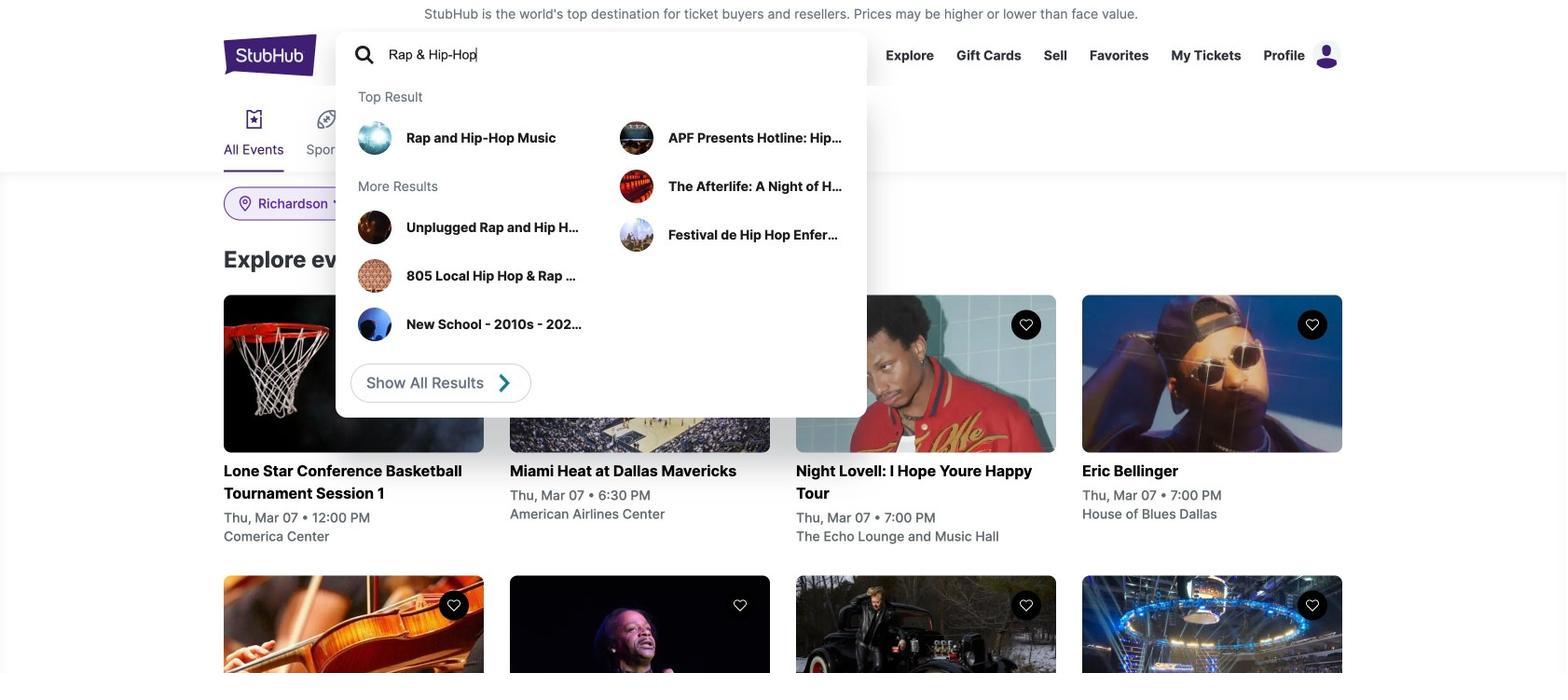 Task type: vqa. For each thing, say whether or not it's contained in the screenshot.
field
yes



Task type: locate. For each thing, give the bounding box(es) containing it.
None field
[[224, 187, 359, 220]]

Search events, artists, teams, and more field
[[387, 45, 850, 65]]



Task type: describe. For each thing, give the bounding box(es) containing it.
stubhub image
[[224, 32, 317, 78]]



